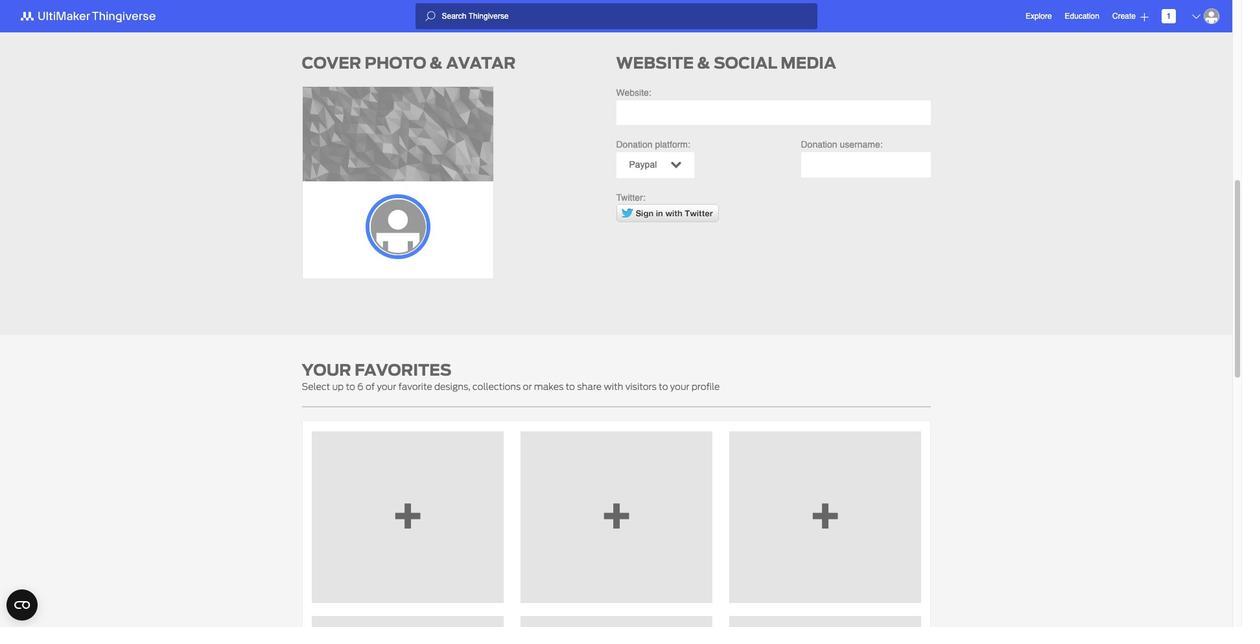 Task type: describe. For each thing, give the bounding box(es) containing it.
plusicon image
[[1141, 13, 1149, 21]]

open widget image
[[6, 590, 38, 621]]

education
[[1065, 12, 1100, 21]]

photo
[[365, 52, 427, 74]]

or
[[523, 382, 532, 392]]

donation for donation platform:
[[617, 139, 653, 150]]

website & social media
[[617, 52, 837, 74]]

create button
[[1113, 6, 1149, 27]]

your
[[302, 359, 351, 382]]

designs,
[[435, 382, 471, 392]]

media
[[781, 52, 837, 74]]

search control image
[[425, 11, 436, 21]]

with
[[604, 382, 624, 392]]

1 & from the left
[[430, 52, 443, 74]]

cover
[[302, 52, 362, 74]]

avatar
[[446, 52, 516, 74]]

donation username:
[[801, 139, 883, 150]]

favorites
[[355, 359, 452, 382]]

twitter:
[[617, 193, 646, 203]]

up
[[332, 382, 344, 392]]

visitors
[[626, 382, 657, 392]]

3 to from the left
[[659, 382, 668, 392]]



Task type: vqa. For each thing, say whether or not it's contained in the screenshot.
2nd Donation from the right
yes



Task type: locate. For each thing, give the bounding box(es) containing it.
1 to from the left
[[346, 382, 355, 392]]

to left 6
[[346, 382, 355, 392]]

1
[[1167, 12, 1172, 21]]

pimmyjeters image
[[369, 198, 426, 255]]

username:
[[840, 139, 883, 150]]

select
[[302, 382, 330, 392]]

1 horizontal spatial &
[[698, 52, 711, 74]]

1 horizontal spatial donation
[[801, 139, 838, 150]]

1 horizontal spatial your
[[671, 382, 690, 392]]

2 donation from the left
[[801, 139, 838, 150]]

of
[[366, 382, 375, 392]]

website
[[617, 52, 694, 74]]

&
[[430, 52, 443, 74], [698, 52, 711, 74]]

explore button
[[1026, 6, 1052, 27]]

1 donation from the left
[[617, 139, 653, 150]]

website:
[[617, 87, 652, 98]]

2 your from the left
[[671, 382, 690, 392]]

to left "share"
[[566, 382, 575, 392]]

share
[[577, 382, 602, 392]]

sign in with twitter image
[[617, 204, 719, 222]]

your left "profile" on the bottom of page
[[671, 382, 690, 392]]

1 horizontal spatial to
[[566, 382, 575, 392]]

social
[[714, 52, 778, 74]]

& left 'social'
[[698, 52, 711, 74]]

makes
[[534, 382, 564, 392]]

2 horizontal spatial to
[[659, 382, 668, 392]]

donation platform:
[[617, 139, 691, 150]]

makerbot logo image
[[13, 8, 171, 24]]

collections
[[473, 382, 521, 392]]

explore
[[1026, 11, 1052, 20]]

donation left platform:
[[617, 139, 653, 150]]

favorite
[[399, 382, 432, 392]]

create
[[1113, 11, 1136, 20]]

0 horizontal spatial donation
[[617, 139, 653, 150]]

0 horizontal spatial &
[[430, 52, 443, 74]]

Search Thingiverse text field
[[436, 11, 818, 21]]

your right of
[[377, 382, 396, 392]]

0 horizontal spatial to
[[346, 382, 355, 392]]

your favorites select up to 6 of your favorite designs, collections or makes to share with visitors to your profile
[[302, 359, 720, 392]]

to right visitors
[[659, 382, 668, 392]]

avatar image
[[1204, 8, 1220, 24]]

donation left username:
[[801, 139, 838, 150]]

None text field
[[801, 152, 931, 177]]

6
[[357, 382, 364, 392]]

1 link
[[1162, 9, 1177, 23]]

2 & from the left
[[698, 52, 711, 74]]

donation
[[617, 139, 653, 150], [801, 139, 838, 150]]

education link
[[1065, 10, 1100, 23]]

platform:
[[655, 139, 691, 150]]

1 your from the left
[[377, 382, 396, 392]]

to
[[346, 382, 355, 392], [566, 382, 575, 392], [659, 382, 668, 392]]

& right photo
[[430, 52, 443, 74]]

your
[[377, 382, 396, 392], [671, 382, 690, 392]]

donation for donation username:
[[801, 139, 838, 150]]

None text field
[[617, 100, 931, 125]]

2 to from the left
[[566, 382, 575, 392]]

cover photo & avatar
[[302, 52, 516, 74]]

profile
[[692, 382, 720, 392]]

0 horizontal spatial your
[[377, 382, 396, 392]]



